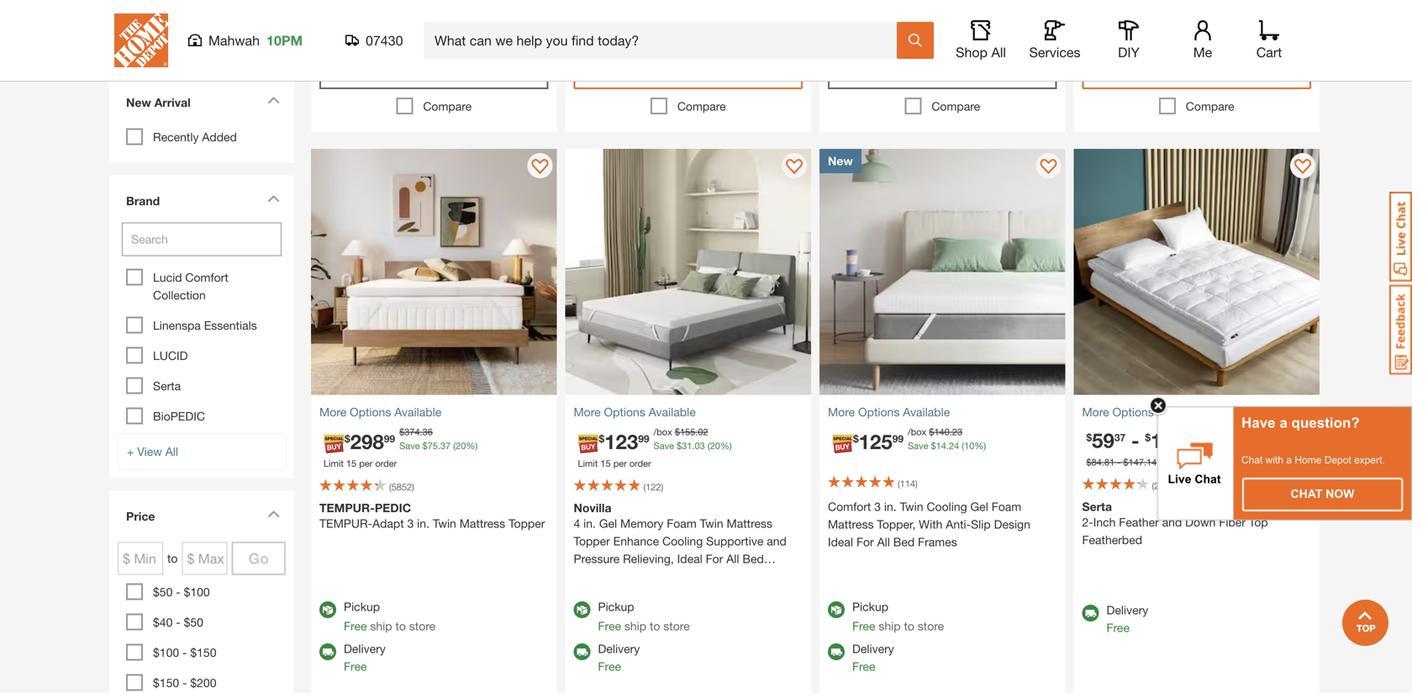 Task type: locate. For each thing, give the bounding box(es) containing it.
to for left available shipping icon's available for pickup image
[[904, 619, 915, 633]]

frames inside comfort 3 in. twin cooling gel foam mattress topper, with anti-slip design ideal for all bed frames
[[918, 535, 958, 549]]

top
[[1250, 515, 1269, 529]]

0 vertical spatial topper
[[509, 516, 545, 530]]

please choose a rating
[[142, 36, 262, 50]]

1 horizontal spatial 14
[[1147, 457, 1158, 468]]

( right 03
[[708, 440, 710, 451]]

1 available from the left
[[395, 405, 442, 419]]

2 choose from the left
[[866, 63, 922, 81]]

%) right 24
[[975, 440, 987, 451]]

$150 up $200
[[190, 646, 217, 659]]

%) for save
[[975, 440, 987, 451]]

in.
[[885, 500, 897, 513], [417, 516, 430, 530], [584, 516, 596, 530]]

1 caret icon image from the top
[[267, 96, 280, 104]]

123
[[605, 429, 639, 453]]

1 vertical spatial 14
[[1147, 457, 1158, 468]]

0 horizontal spatial $100
[[153, 646, 179, 659]]

1 horizontal spatial available for pickup image
[[828, 601, 845, 618]]

choose your options down shop
[[866, 63, 1020, 81]]

0 vertical spatial a
[[222, 36, 229, 50]]

in. up the 'topper,'
[[885, 500, 897, 513]]

go button
[[232, 542, 286, 575]]

2 more options available from the left
[[574, 405, 696, 419]]

0 horizontal spatial display image
[[532, 159, 549, 176]]

- for $200
[[183, 676, 187, 690]]

23
[[953, 426, 963, 437]]

expert.
[[1355, 454, 1386, 466]]

%) right 03
[[721, 440, 732, 451]]

foam right "memory"
[[667, 516, 697, 530]]

0 vertical spatial for
[[857, 535, 874, 549]]

2 horizontal spatial in.
[[885, 500, 897, 513]]

1 your from the left
[[417, 63, 450, 81]]

1 horizontal spatial and
[[1163, 515, 1183, 529]]

lucid
[[153, 349, 188, 363]]

1 vertical spatial $50
[[184, 615, 203, 629]]

1 vertical spatial and
[[767, 534, 787, 548]]

0 horizontal spatial save
[[400, 440, 420, 451]]

- up $150 - $200
[[183, 646, 187, 659]]

pickup free ship to store
[[344, 600, 436, 633], [598, 600, 690, 633], [853, 600, 945, 633]]

1 %) from the left
[[466, 440, 478, 451]]

3 right adapt on the left of the page
[[407, 516, 414, 530]]

1 order from the left
[[375, 458, 397, 469]]

2 choose your options from the left
[[866, 63, 1020, 81]]

save inside /box $ 155 . 02 save $ 31 . 03 ( 20 %) limit 15 per order
[[654, 440, 675, 451]]

all down the 'topper,'
[[878, 535, 891, 549]]

go
[[248, 549, 269, 567]]

a right with
[[1287, 454, 1293, 466]]

free for available shipping image related to 298
[[344, 659, 367, 673]]

ship
[[370, 619, 392, 633], [625, 619, 647, 633], [879, 619, 901, 633]]

20 right 03
[[710, 440, 721, 451]]

1 horizontal spatial mattress
[[727, 516, 773, 530]]

twin for 298
[[433, 516, 457, 530]]

99 inside $ 298 99
[[384, 433, 395, 444]]

twin for 123
[[700, 516, 724, 530]]

more options available up $ 123 99
[[574, 405, 696, 419]]

1 horizontal spatial choose your options link
[[828, 56, 1058, 89]]

for inside novilla 4 in. gel memory foam twin mattress topper enhance cooling supportive and pressure relieving, ideal for all bed frames
[[706, 552, 724, 566]]

0 vertical spatial new
[[126, 95, 151, 109]]

1 vertical spatial serta
[[1083, 500, 1113, 513]]

twin right adapt on the left of the page
[[433, 516, 457, 530]]

more for 123
[[574, 405, 601, 419]]

0 horizontal spatial foam
[[667, 516, 697, 530]]

brand
[[126, 194, 160, 208]]

2 order from the left
[[630, 458, 652, 469]]

0 horizontal spatial frames
[[574, 569, 613, 583]]

1 99 from the left
[[384, 433, 395, 444]]

+ view all
[[127, 445, 178, 458]]

2 horizontal spatial %)
[[975, 440, 987, 451]]

0 horizontal spatial store
[[409, 619, 436, 633]]

0 vertical spatial 3
[[875, 500, 881, 513]]

2 more from the left
[[574, 405, 601, 419]]

1 vertical spatial foam
[[667, 516, 697, 530]]

available up 71
[[1158, 405, 1205, 419]]

3 save from the left
[[908, 440, 929, 451]]

0 horizontal spatial %)
[[466, 440, 478, 451]]

1 horizontal spatial twin
[[700, 516, 724, 530]]

99 for 123
[[639, 433, 650, 444]]

ship for 123
[[625, 619, 647, 633]]

2 horizontal spatial twin
[[900, 500, 924, 513]]

2 available shipping image from the left
[[574, 643, 591, 660]]

0 horizontal spatial 99
[[384, 433, 395, 444]]

1 pickup free ship to store from the left
[[344, 600, 436, 633]]

36
[[423, 426, 433, 437]]

all right shop
[[992, 44, 1007, 60]]

$ inside $ 125 99
[[854, 433, 859, 444]]

store for 298
[[409, 619, 436, 633]]

your for second choose your options link from left
[[926, 63, 959, 81]]

tempur-
[[320, 501, 375, 515], [320, 516, 373, 530]]

3 pickup free ship to store from the left
[[853, 600, 945, 633]]

1 vertical spatial available shipping image
[[828, 643, 845, 660]]

per down 123
[[614, 458, 627, 469]]

caret icon image inside brand link
[[267, 195, 280, 202]]

) down /box $ 155 . 02 save $ 31 . 03 ( 20 %) limit 15 per order
[[661, 481, 664, 492]]

$ inside $ 123 99
[[599, 433, 605, 444]]

pressure
[[574, 552, 620, 566]]

caret icon image inside new arrival link
[[267, 96, 280, 104]]

caret icon image for price
[[267, 510, 280, 518]]

1 more options available link from the left
[[320, 403, 549, 421]]

mahwah 10pm
[[209, 32, 303, 48]]

0 horizontal spatial choose
[[357, 63, 413, 81]]

for inside comfort 3 in. twin cooling gel foam mattress topper, with anti-slip design ideal for all bed frames
[[857, 535, 874, 549]]

2 horizontal spatial 99
[[893, 433, 904, 444]]

1 pickup from the left
[[344, 600, 380, 614]]

more options available link up 140 on the bottom right of page
[[828, 403, 1058, 421]]

relieving,
[[623, 552, 674, 566]]

new
[[126, 95, 151, 109], [828, 154, 853, 168]]

in. right 4
[[584, 516, 596, 530]]

1 horizontal spatial 37
[[1115, 431, 1126, 443]]

) up tempur-pedic tempur-adapt 3 in. twin mattress topper
[[412, 481, 414, 492]]

1 horizontal spatial cooling
[[927, 500, 968, 513]]

$50 - $100
[[153, 585, 210, 599]]

available shipping image
[[1083, 605, 1100, 622], [828, 643, 845, 660]]

$100 - $150 link
[[153, 646, 217, 659]]

( right 24
[[962, 440, 965, 451]]

75
[[428, 440, 438, 451]]

frames inside novilla 4 in. gel memory foam twin mattress topper enhance cooling supportive and pressure relieving, ideal for all bed frames
[[574, 569, 613, 583]]

a for with
[[1287, 454, 1293, 466]]

twin
[[900, 500, 924, 513], [433, 516, 457, 530], [700, 516, 724, 530]]

topper up pressure
[[574, 534, 610, 548]]

1 /box from the left
[[654, 426, 673, 437]]

mattress inside comfort 3 in. twin cooling gel foam mattress topper, with anti-slip design ideal for all bed frames
[[828, 517, 874, 531]]

$ inside $ 298 99
[[345, 433, 350, 444]]

3 caret icon image from the top
[[267, 510, 280, 518]]

star symbol image
[[139, 0, 164, 23], [164, 0, 189, 23]]

per down 298
[[359, 458, 373, 469]]

mahwah
[[209, 32, 260, 48]]

122
[[646, 481, 661, 492]]

foam inside comfort 3 in. twin cooling gel foam mattress topper, with anti-slip design ideal for all bed frames
[[992, 500, 1022, 513]]

1 horizontal spatial $50
[[184, 615, 203, 629]]

2 pickup free ship to store from the left
[[598, 600, 690, 633]]

0 horizontal spatial 37
[[441, 440, 451, 451]]

%) right 75
[[466, 440, 478, 451]]

1 per from the left
[[359, 458, 373, 469]]

serta down the lucid
[[153, 379, 181, 393]]

twin down ( 114 ) on the bottom of the page
[[900, 500, 924, 513]]

choose your options link
[[320, 56, 549, 89], [828, 56, 1058, 89]]

2 %) from the left
[[721, 440, 732, 451]]

2 vertical spatial a
[[1287, 454, 1293, 466]]

0 horizontal spatial mattress
[[460, 516, 506, 530]]

available for 125
[[903, 405, 951, 419]]

have a question?
[[1242, 415, 1361, 431]]

$50 up $40 at left bottom
[[153, 585, 173, 599]]

serta up inch
[[1083, 500, 1113, 513]]

price-range-upperBound telephone field
[[182, 542, 227, 575]]

20 right 75
[[456, 440, 466, 451]]

available up 140 on the bottom right of page
[[903, 405, 951, 419]]

1 horizontal spatial your
[[926, 63, 959, 81]]

compare
[[423, 99, 472, 113], [678, 99, 726, 113], [932, 99, 981, 113], [1187, 99, 1235, 113]]

$100 - $150
[[153, 646, 217, 659]]

save down 374 at the left bottom
[[400, 440, 420, 451]]

delivery
[[1107, 603, 1149, 617], [344, 642, 386, 656], [598, 642, 640, 656], [853, 642, 895, 656]]

0 vertical spatial foam
[[992, 500, 1022, 513]]

4 more from the left
[[1083, 405, 1110, 419]]

the home depot logo image
[[114, 13, 168, 67]]

1 horizontal spatial /box
[[908, 426, 927, 437]]

0 horizontal spatial your
[[417, 63, 450, 81]]

- up $40 - $50 link
[[176, 585, 181, 599]]

1 horizontal spatial ship
[[625, 619, 647, 633]]

2 more options available link from the left
[[574, 403, 803, 421]]

all down supportive
[[727, 552, 740, 566]]

comfort down 125
[[828, 500, 872, 513]]

recently added link
[[153, 130, 237, 144]]

0 horizontal spatial choose your options
[[357, 63, 511, 81]]

1 vertical spatial comfort
[[828, 500, 872, 513]]

linenspa
[[153, 318, 201, 332]]

0 horizontal spatial $150
[[153, 676, 179, 690]]

caret icon image for new arrival
[[267, 96, 280, 104]]

your for 1st choose your options link from the left
[[417, 63, 450, 81]]

cooling up anti-
[[927, 500, 968, 513]]

2 horizontal spatial save
[[908, 440, 929, 451]]

2 /box from the left
[[908, 426, 927, 437]]

1 vertical spatial new
[[828, 154, 853, 168]]

0 vertical spatial bed
[[894, 535, 915, 549]]

2 limit from the left
[[578, 458, 598, 469]]

and inside serta 2-inch feather and down fiber top featherbed
[[1163, 515, 1183, 529]]

15 inside $ 374 . 36 save $ 75 . 37 ( 20 %) limit 15 per order
[[346, 458, 357, 469]]

( right 75
[[454, 440, 456, 451]]

99 inside $ 125 99
[[893, 433, 904, 444]]

new arrival link
[[118, 85, 286, 124]]

0 vertical spatial comfort
[[185, 270, 229, 284]]

in. inside novilla 4 in. gel memory foam twin mattress topper enhance cooling supportive and pressure relieving, ideal for all bed frames
[[584, 516, 596, 530]]

delivery free for top available shipping icon
[[1107, 603, 1149, 635]]

0 vertical spatial cooling
[[927, 500, 968, 513]]

serta for serta 2-inch feather and down fiber top featherbed
[[1083, 500, 1113, 513]]

0 horizontal spatial 14
[[937, 440, 947, 451]]

gel inside novilla 4 in. gel memory foam twin mattress topper enhance cooling supportive and pressure relieving, ideal for all bed frames
[[600, 516, 617, 530]]

cooling up relieving,
[[663, 534, 703, 548]]

more for 125
[[828, 405, 855, 419]]

99 left 374 at the left bottom
[[384, 433, 395, 444]]

fiber
[[1220, 515, 1246, 529]]

37 up $ 84 . 81 - $ 147 . 14
[[1115, 431, 1126, 443]]

1 vertical spatial 3
[[407, 516, 414, 530]]

home
[[1296, 454, 1322, 466]]

order up 122
[[630, 458, 652, 469]]

2-inch feather and down fiber top featherbed image
[[1074, 149, 1320, 395]]

4 compare from the left
[[1187, 99, 1235, 113]]

topper inside novilla 4 in. gel memory foam twin mattress topper enhance cooling supportive and pressure relieving, ideal for all bed frames
[[574, 534, 610, 548]]

374
[[405, 426, 420, 437]]

frames down pressure
[[574, 569, 613, 583]]

114
[[900, 478, 916, 489]]

%) inside /box $ 140 . 23 save $ 14 . 24 ( 10 %)
[[975, 440, 987, 451]]

options for ( 114 )
[[859, 405, 900, 419]]

more options available for 298
[[320, 405, 442, 419]]

order inside $ 374 . 36 save $ 75 . 37 ( 20 %) limit 15 per order
[[375, 458, 397, 469]]

2 store from the left
[[664, 619, 690, 633]]

frames down with
[[918, 535, 958, 549]]

tempur-adapt 3 in. twin mattress topper image
[[311, 149, 557, 395]]

choose for 1st choose your options link from the left
[[357, 63, 413, 81]]

more up $ 298 99
[[320, 405, 347, 419]]

free for available for pickup icon
[[344, 619, 367, 633]]

0 horizontal spatial per
[[359, 458, 373, 469]]

delivery free for left available shipping icon
[[853, 642, 895, 673]]

3 more options available link from the left
[[828, 403, 1058, 421]]

down
[[1186, 515, 1217, 529]]

2 20 from the left
[[710, 440, 721, 451]]

options
[[454, 63, 511, 81], [963, 63, 1020, 81], [350, 405, 391, 419], [604, 405, 646, 419], [859, 405, 900, 419], [1113, 405, 1155, 419]]

/box inside /box $ 140 . 23 save $ 14 . 24 ( 10 %)
[[908, 426, 927, 437]]

mattress inside tempur-pedic tempur-adapt 3 in. twin mattress topper
[[460, 516, 506, 530]]

3 inside tempur-pedic tempur-adapt 3 in. twin mattress topper
[[407, 516, 414, 530]]

2 compare from the left
[[678, 99, 726, 113]]

15
[[346, 458, 357, 469], [601, 458, 611, 469]]

more options available link for 123
[[574, 403, 803, 421]]

3 up the 'topper,'
[[875, 500, 881, 513]]

%) inside /box $ 155 . 02 save $ 31 . 03 ( 20 %) limit 15 per order
[[721, 440, 732, 451]]

2 horizontal spatial mattress
[[828, 517, 874, 531]]

a left the rating on the top
[[222, 36, 229, 50]]

caret icon image inside the price link
[[267, 510, 280, 518]]

$40
[[153, 615, 173, 629]]

0 vertical spatial serta
[[153, 379, 181, 393]]

14 right 147
[[1147, 457, 1158, 468]]

comfort up collection on the left top of page
[[185, 270, 229, 284]]

1 store from the left
[[409, 619, 436, 633]]

gel down novilla
[[600, 516, 617, 530]]

2 horizontal spatial display image
[[1041, 159, 1058, 176]]

bed down the 'topper,'
[[894, 535, 915, 549]]

37 right 75
[[441, 440, 451, 451]]

/box $ 155 . 02 save $ 31 . 03 ( 20 %) limit 15 per order
[[578, 426, 732, 469]]

1 horizontal spatial 99
[[639, 433, 650, 444]]

save inside /box $ 140 . 23 save $ 14 . 24 ( 10 %)
[[908, 440, 929, 451]]

arrival
[[154, 95, 191, 109]]

foam up design
[[992, 500, 1022, 513]]

more options available link up the 36
[[320, 403, 549, 421]]

0 horizontal spatial gel
[[600, 516, 617, 530]]

1 limit from the left
[[324, 458, 344, 469]]

topper inside tempur-pedic tempur-adapt 3 in. twin mattress topper
[[509, 516, 545, 530]]

2 ship from the left
[[625, 619, 647, 633]]

/box inside /box $ 155 . 02 save $ 31 . 03 ( 20 %) limit 15 per order
[[654, 426, 673, 437]]

( 114 )
[[898, 478, 918, 489]]

2 available for pickup image from the left
[[828, 601, 845, 618]]

1 available shipping image from the left
[[320, 643, 336, 660]]

0 horizontal spatial 3
[[407, 516, 414, 530]]

1 vertical spatial cooling
[[663, 534, 703, 548]]

0 horizontal spatial in.
[[417, 516, 430, 530]]

2 save from the left
[[654, 440, 675, 451]]

foam
[[992, 500, 1022, 513], [667, 516, 697, 530]]

free for left available shipping icon's available for pickup image
[[853, 619, 876, 633]]

twin inside tempur-pedic tempur-adapt 3 in. twin mattress topper
[[433, 516, 457, 530]]

( up feather
[[1153, 480, 1155, 491]]

1 vertical spatial ideal
[[678, 552, 703, 566]]

1 horizontal spatial available shipping image
[[574, 643, 591, 660]]

1 horizontal spatial display image
[[786, 159, 803, 176]]

- left $200
[[183, 676, 187, 690]]

0 vertical spatial $150
[[190, 646, 217, 659]]

display image for 123
[[786, 159, 803, 176]]

a
[[222, 36, 229, 50], [1280, 415, 1288, 431], [1287, 454, 1293, 466]]

1 vertical spatial caret icon image
[[267, 195, 280, 202]]

2 pickup from the left
[[598, 600, 635, 614]]

choose
[[357, 63, 413, 81], [866, 63, 922, 81]]

)
[[916, 478, 918, 489], [1165, 480, 1167, 491], [412, 481, 414, 492], [661, 481, 664, 492]]

99 left 140 on the bottom right of page
[[893, 433, 904, 444]]

more options available link up the 155
[[574, 403, 803, 421]]

1 choose from the left
[[357, 63, 413, 81]]

0 horizontal spatial order
[[375, 458, 397, 469]]

to for available for pickup image associated with available shipping image for 123
[[650, 619, 661, 633]]

1 save from the left
[[400, 440, 420, 451]]

$100 down $40 at left bottom
[[153, 646, 179, 659]]

biopedic
[[153, 409, 205, 423]]

more options available link
[[320, 403, 549, 421], [574, 403, 803, 421], [828, 403, 1058, 421], [1083, 403, 1312, 421]]

1 display image from the left
[[532, 159, 549, 176]]

pickup
[[344, 600, 380, 614], [598, 600, 635, 614], [853, 600, 889, 614]]

3 more from the left
[[828, 405, 855, 419]]

lucid comfort collection
[[153, 270, 229, 302]]

99 left 31
[[639, 433, 650, 444]]

twin up supportive
[[700, 516, 724, 530]]

available shipping image
[[320, 643, 336, 660], [574, 643, 591, 660]]

1 vertical spatial for
[[706, 552, 724, 566]]

1 horizontal spatial serta
[[1083, 500, 1113, 513]]

0 horizontal spatial for
[[706, 552, 724, 566]]

1 20 from the left
[[456, 440, 466, 451]]

and right supportive
[[767, 534, 787, 548]]

2 per from the left
[[614, 458, 627, 469]]

and
[[1163, 515, 1183, 529], [767, 534, 787, 548]]

me
[[1194, 44, 1213, 60]]

chat with a home depot expert.
[[1242, 454, 1386, 466]]

save for limit
[[654, 440, 675, 451]]

1 vertical spatial tempur-
[[320, 516, 373, 530]]

2 horizontal spatial pickup
[[853, 600, 889, 614]]

- right $40 at left bottom
[[176, 615, 181, 629]]

3 99 from the left
[[893, 433, 904, 444]]

( up "memory"
[[644, 481, 646, 492]]

1 15 from the left
[[346, 458, 357, 469]]

) up comfort 3 in. twin cooling gel foam mattress topper, with anti-slip design ideal for all bed frames
[[916, 478, 918, 489]]

per inside /box $ 155 . 02 save $ 31 . 03 ( 20 %) limit 15 per order
[[614, 458, 627, 469]]

order down $ 298 99
[[375, 458, 397, 469]]

99
[[384, 433, 395, 444], [639, 433, 650, 444], [893, 433, 904, 444]]

more up $ 125 99 on the right
[[828, 405, 855, 419]]

in. inside comfort 3 in. twin cooling gel foam mattress topper, with anti-slip design ideal for all bed frames
[[885, 500, 897, 513]]

more options available link for 298
[[320, 403, 549, 421]]

1 available for pickup image from the left
[[574, 601, 591, 618]]

-
[[1132, 428, 1140, 452], [1118, 457, 1122, 468], [176, 585, 181, 599], [176, 615, 181, 629], [183, 646, 187, 659], [183, 676, 187, 690]]

more options available up $ 125 99 on the right
[[828, 405, 951, 419]]

available up the 155
[[649, 405, 696, 419]]

limit inside $ 374 . 36 save $ 75 . 37 ( 20 %) limit 15 per order
[[324, 458, 344, 469]]

2 your from the left
[[926, 63, 959, 81]]

1 horizontal spatial bed
[[894, 535, 915, 549]]

24
[[950, 440, 960, 451]]

order
[[375, 458, 397, 469], [630, 458, 652, 469]]

feedback link image
[[1390, 284, 1413, 375]]

/box for 155
[[654, 426, 673, 437]]

15 down 298
[[346, 458, 357, 469]]

delivery for left available shipping icon
[[853, 642, 895, 656]]

caret icon image up 'search' text box at the left top of page
[[267, 195, 280, 202]]

display image
[[532, 159, 549, 176], [786, 159, 803, 176], [1041, 159, 1058, 176]]

1 horizontal spatial choose
[[866, 63, 922, 81]]

topper left 4
[[509, 516, 545, 530]]

1 star symbol image from the left
[[139, 0, 164, 23]]

20
[[456, 440, 466, 451], [710, 440, 721, 451]]

more options available for 125
[[828, 405, 951, 419]]

in. inside tempur-pedic tempur-adapt 3 in. twin mattress topper
[[417, 516, 430, 530]]

2 caret icon image from the top
[[267, 195, 280, 202]]

mattress for 298
[[460, 516, 506, 530]]

1 tempur- from the top
[[320, 501, 375, 515]]

0 horizontal spatial comfort
[[185, 270, 229, 284]]

ideal inside comfort 3 in. twin cooling gel foam mattress topper, with anti-slip design ideal for all bed frames
[[828, 535, 854, 549]]

117
[[1151, 428, 1185, 452]]

1 more from the left
[[320, 405, 347, 419]]

0 horizontal spatial ship
[[370, 619, 392, 633]]

more up $ 123 99
[[574, 405, 601, 419]]

1 horizontal spatial $100
[[184, 585, 210, 599]]

1 horizontal spatial pickup
[[598, 600, 635, 614]]

choose your options
[[357, 63, 511, 81], [866, 63, 1020, 81]]

cart link
[[1251, 20, 1288, 61]]

0 horizontal spatial /box
[[654, 426, 673, 437]]

1 vertical spatial frames
[[574, 569, 613, 583]]

99 inside $ 123 99
[[639, 433, 650, 444]]

1 ship from the left
[[370, 619, 392, 633]]

3 more options available from the left
[[828, 405, 951, 419]]

save left 31
[[654, 440, 675, 451]]

more options available link up 71
[[1083, 403, 1312, 421]]

$150 down $100 - $150 link
[[153, 676, 179, 690]]

( up pedic
[[389, 481, 392, 492]]

more options available
[[320, 405, 442, 419], [574, 405, 696, 419], [828, 405, 951, 419], [1083, 405, 1205, 419]]

1 horizontal spatial per
[[614, 458, 627, 469]]

1 horizontal spatial for
[[857, 535, 874, 549]]

serta inside serta 2-inch feather and down fiber top featherbed
[[1083, 500, 1113, 513]]

/box left 140 on the bottom right of page
[[908, 426, 927, 437]]

1 vertical spatial $150
[[153, 676, 179, 690]]

1 horizontal spatial pickup free ship to store
[[598, 600, 690, 633]]

gel
[[971, 500, 989, 513], [600, 516, 617, 530]]

ideal
[[828, 535, 854, 549], [678, 552, 703, 566]]

3 %) from the left
[[975, 440, 987, 451]]

options for ( 5852 )
[[350, 405, 391, 419]]

caret icon image
[[267, 96, 280, 104], [267, 195, 280, 202], [267, 510, 280, 518]]

0 vertical spatial $50
[[153, 585, 173, 599]]

( inside /box $ 155 . 02 save $ 31 . 03 ( 20 %) limit 15 per order
[[708, 440, 710, 451]]

free for left available shipping icon
[[853, 659, 876, 673]]

price-range-lowerBound telephone field
[[118, 542, 163, 575]]

3 store from the left
[[918, 619, 945, 633]]

0 horizontal spatial topper
[[509, 516, 545, 530]]

in. for 4
[[584, 516, 596, 530]]

more options available up $ 298 99
[[320, 405, 442, 419]]

2 15 from the left
[[601, 458, 611, 469]]

more options available up $ 59 37 - $ 117 71
[[1083, 405, 1205, 419]]

2 99 from the left
[[639, 433, 650, 444]]

topper for 123
[[574, 534, 610, 548]]

0 vertical spatial and
[[1163, 515, 1183, 529]]

0 vertical spatial gel
[[971, 500, 989, 513]]

14 left 24
[[937, 440, 947, 451]]

caret icon image up go
[[267, 510, 280, 518]]

gel inside comfort 3 in. twin cooling gel foam mattress topper, with anti-slip design ideal for all bed frames
[[971, 500, 989, 513]]

( inside $ 374 . 36 save $ 75 . 37 ( 20 %) limit 15 per order
[[454, 440, 456, 451]]

available for pickup image
[[574, 601, 591, 618], [828, 601, 845, 618]]

a right have
[[1280, 415, 1288, 431]]

0 vertical spatial $100
[[184, 585, 210, 599]]

in. right adapt on the left of the page
[[417, 516, 430, 530]]

2 star symbol image from the left
[[164, 0, 189, 23]]

1 horizontal spatial new
[[828, 154, 853, 168]]

serta
[[153, 379, 181, 393], [1083, 500, 1113, 513]]

0 horizontal spatial cooling
[[663, 534, 703, 548]]

1 more options available from the left
[[320, 405, 442, 419]]

/box left the 155
[[654, 426, 673, 437]]

0 vertical spatial 14
[[937, 440, 947, 451]]

options for ( 29 )
[[1113, 405, 1155, 419]]

1 horizontal spatial 20
[[710, 440, 721, 451]]

0 horizontal spatial 15
[[346, 458, 357, 469]]

) for 123
[[661, 481, 664, 492]]

mattress inside novilla 4 in. gel memory foam twin mattress topper enhance cooling supportive and pressure relieving, ideal for all bed frames
[[727, 516, 773, 530]]

3 available from the left
[[903, 405, 951, 419]]

choose your options down 07430
[[357, 63, 511, 81]]

to for available for pickup icon
[[396, 619, 406, 633]]

bed inside comfort 3 in. twin cooling gel foam mattress topper, with anti-slip design ideal for all bed frames
[[894, 535, 915, 549]]

$50 right $40 at left bottom
[[184, 615, 203, 629]]

15 down 123
[[601, 458, 611, 469]]

2 available from the left
[[649, 405, 696, 419]]

1 horizontal spatial ideal
[[828, 535, 854, 549]]

frames
[[918, 535, 958, 549], [574, 569, 613, 583]]

bed down supportive
[[743, 552, 764, 566]]

cooling inside novilla 4 in. gel memory foam twin mattress topper enhance cooling supportive and pressure relieving, ideal for all bed frames
[[663, 534, 703, 548]]

$100 down 'price-range-upperbound' telephone field
[[184, 585, 210, 599]]

1 horizontal spatial 15
[[601, 458, 611, 469]]

+
[[127, 445, 134, 458]]

gel up the slip
[[971, 500, 989, 513]]

available up 374 at the left bottom
[[395, 405, 442, 419]]

$
[[400, 426, 405, 437], [675, 426, 680, 437], [930, 426, 935, 437], [1087, 431, 1093, 443], [1146, 431, 1151, 443], [345, 433, 350, 444], [599, 433, 605, 444], [854, 433, 859, 444], [423, 440, 428, 451], [677, 440, 682, 451], [932, 440, 937, 451], [1087, 457, 1092, 468], [1124, 457, 1129, 468]]

save left 24
[[908, 440, 929, 451]]

free for available for pickup image associated with available shipping image for 123
[[598, 619, 622, 633]]

2 display image from the left
[[786, 159, 803, 176]]

1 horizontal spatial %)
[[721, 440, 732, 451]]

more up 59
[[1083, 405, 1110, 419]]

comfort
[[185, 270, 229, 284], [828, 500, 872, 513]]

more options available for 123
[[574, 405, 696, 419]]

caret icon image down 10pm
[[267, 96, 280, 104]]

live chat image
[[1390, 192, 1413, 282]]

and left 'down'
[[1163, 515, 1183, 529]]

twin inside novilla 4 in. gel memory foam twin mattress topper enhance cooling supportive and pressure relieving, ideal for all bed frames
[[700, 516, 724, 530]]



Task type: describe. For each thing, give the bounding box(es) containing it.
services button
[[1029, 20, 1082, 61]]

1 compare from the left
[[423, 99, 472, 113]]

options for ( 122 )
[[604, 405, 646, 419]]

linenspa essentials link
[[153, 318, 257, 332]]

supportive
[[707, 534, 764, 548]]

adapt
[[373, 516, 404, 530]]

inch
[[1094, 515, 1116, 529]]

comfort 3 in. twin cooling gel foam mattress topper, with anti-slip design ideal for all bed frames
[[828, 500, 1031, 549]]

added
[[202, 130, 237, 144]]

available for pickup image for available shipping image for 123
[[574, 601, 591, 618]]

3 compare from the left
[[932, 99, 981, 113]]

07430 button
[[346, 32, 404, 49]]

ship for 298
[[370, 619, 392, 633]]

per inside $ 374 . 36 save $ 75 . 37 ( 20 %) limit 15 per order
[[359, 458, 373, 469]]

( 29 )
[[1153, 480, 1167, 491]]

chat now link
[[1244, 479, 1403, 511]]

recently added
[[153, 130, 237, 144]]

- for $100
[[176, 585, 181, 599]]

) for 298
[[412, 481, 414, 492]]

4 available from the left
[[1158, 405, 1205, 419]]

all right view
[[165, 445, 178, 458]]

in. for 3
[[885, 500, 897, 513]]

delivery free for available shipping image related to 298
[[344, 642, 386, 673]]

4 in. gel memory foam twin mattress topper enhance cooling supportive and pressure relieving, ideal for all bed frames image
[[566, 149, 812, 395]]

4 more options available from the left
[[1083, 405, 1205, 419]]

1 choose your options link from the left
[[320, 56, 549, 89]]

37 inside $ 374 . 36 save $ 75 . 37 ( 20 %) limit 15 per order
[[441, 440, 451, 451]]

comfort 3 in. twin cooling gel foam mattress topper, with anti-slip design ideal for all bed frames link
[[828, 498, 1058, 551]]

( inside /box $ 140 . 23 save $ 14 . 24 ( 10 %)
[[962, 440, 965, 451]]

serta 2-inch feather and down fiber top featherbed
[[1083, 500, 1269, 547]]

save for save
[[908, 440, 929, 451]]

$150 - $200
[[153, 676, 217, 690]]

foam inside novilla 4 in. gel memory foam twin mattress topper enhance cooling supportive and pressure relieving, ideal for all bed frames
[[667, 516, 697, 530]]

31
[[682, 440, 693, 451]]

) for 125
[[916, 478, 918, 489]]

15 inside /box $ 155 . 02 save $ 31 . 03 ( 20 %) limit 15 per order
[[601, 458, 611, 469]]

0 horizontal spatial $50
[[153, 585, 173, 599]]

ideal inside novilla 4 in. gel memory foam twin mattress topper enhance cooling supportive and pressure relieving, ideal for all bed frames
[[678, 552, 703, 566]]

5852
[[392, 481, 412, 492]]

delivery for available shipping image for 123
[[598, 642, 640, 656]]

$200
[[190, 676, 217, 690]]

available shipping image for 123
[[574, 643, 591, 660]]

depot
[[1325, 454, 1352, 466]]

with
[[1266, 454, 1284, 466]]

all inside comfort 3 in. twin cooling gel foam mattress topper, with anti-slip design ideal for all bed frames
[[878, 535, 891, 549]]

choose for second choose your options link from left
[[866, 63, 922, 81]]

free for top available shipping icon
[[1107, 621, 1130, 635]]

shop
[[956, 44, 988, 60]]

limit inside /box $ 155 . 02 save $ 31 . 03 ( 20 %) limit 15 per order
[[578, 458, 598, 469]]

+ view all link
[[118, 434, 286, 470]]

1 vertical spatial a
[[1280, 415, 1288, 431]]

serta for serta
[[153, 379, 181, 393]]

Search text field
[[122, 222, 282, 256]]

155
[[680, 426, 696, 437]]

more options available link for 125
[[828, 403, 1058, 421]]

comfort inside lucid comfort collection
[[185, 270, 229, 284]]

price link
[[118, 499, 286, 538]]

147
[[1129, 457, 1145, 468]]

serta link
[[153, 379, 181, 393]]

07430
[[366, 32, 403, 48]]

14 inside /box $ 140 . 23 save $ 14 . 24 ( 10 %)
[[937, 440, 947, 451]]

3 ship from the left
[[879, 619, 901, 633]]

bed inside novilla 4 in. gel memory foam twin mattress topper enhance cooling supportive and pressure relieving, ideal for all bed frames
[[743, 552, 764, 566]]

29
[[1155, 480, 1165, 491]]

What can we help you find today? search field
[[435, 23, 897, 58]]

$50 - $100 link
[[153, 585, 210, 599]]

$ 125 99
[[854, 429, 904, 453]]

caret icon image for brand
[[267, 195, 280, 202]]

services
[[1030, 44, 1081, 60]]

save inside $ 374 . 36 save $ 75 . 37 ( 20 %) limit 15 per order
[[400, 440, 420, 451]]

please
[[142, 36, 177, 50]]

- for $150
[[183, 646, 187, 659]]

2 tempur- from the top
[[320, 516, 373, 530]]

new arrival
[[126, 95, 191, 109]]

( 5852 )
[[389, 481, 414, 492]]

pickup for 298
[[344, 600, 380, 614]]

cooling inside comfort 3 in. twin cooling gel foam mattress topper, with anti-slip design ideal for all bed frames
[[927, 500, 968, 513]]

- for $50
[[176, 615, 181, 629]]

pedic
[[375, 501, 411, 515]]

free for available shipping image for 123
[[598, 659, 622, 673]]

2-
[[1083, 515, 1094, 529]]

20 inside /box $ 155 . 02 save $ 31 . 03 ( 20 %) limit 15 per order
[[710, 440, 721, 451]]

view
[[137, 445, 162, 458]]

0 horizontal spatial available shipping image
[[828, 643, 845, 660]]

memory
[[621, 516, 664, 530]]

available for pickup image for left available shipping icon
[[828, 601, 845, 618]]

$40 - $50
[[153, 615, 203, 629]]

0 vertical spatial available shipping image
[[1083, 605, 1100, 622]]

me button
[[1177, 20, 1230, 61]]

4 more options available link from the left
[[1083, 403, 1312, 421]]

298
[[350, 429, 384, 453]]

%) inside $ 374 . 36 save $ 75 . 37 ( 20 %) limit 15 per order
[[466, 440, 478, 451]]

lucid
[[153, 270, 182, 284]]

available for 123
[[649, 405, 696, 419]]

available shipping image for 298
[[320, 643, 336, 660]]

$40 - $50 link
[[153, 615, 203, 629]]

choose
[[180, 36, 219, 50]]

tempur-pedic tempur-adapt 3 in. twin mattress topper
[[320, 501, 545, 530]]

$ 298 99
[[345, 429, 395, 453]]

topper for 298
[[509, 516, 545, 530]]

3 display image from the left
[[1041, 159, 1058, 176]]

$ 374 . 36 save $ 75 . 37 ( 20 %) limit 15 per order
[[324, 426, 478, 469]]

enhance
[[614, 534, 659, 548]]

$ 123 99
[[599, 429, 650, 453]]

store for 123
[[664, 619, 690, 633]]

design
[[995, 517, 1031, 531]]

available for pickup image
[[320, 601, 336, 618]]

10pm
[[267, 32, 303, 48]]

twin inside comfort 3 in. twin cooling gel foam mattress topper, with anti-slip design ideal for all bed frames
[[900, 500, 924, 513]]

37 inside $ 59 37 - $ 117 71
[[1115, 431, 1126, 443]]

pickup free ship to store for 123
[[598, 600, 690, 633]]

comfort inside comfort 3 in. twin cooling gel foam mattress topper, with anti-slip design ideal for all bed frames
[[828, 500, 872, 513]]

%) for limit
[[721, 440, 732, 451]]

display image for 298
[[532, 159, 549, 176]]

pickup free ship to store for 298
[[344, 600, 436, 633]]

20 inside $ 374 . 36 save $ 75 . 37 ( 20 %) limit 15 per order
[[456, 440, 466, 451]]

recently
[[153, 130, 199, 144]]

mattress for 123
[[727, 516, 773, 530]]

display image
[[1295, 159, 1312, 176]]

) up serta 2-inch feather and down fiber top featherbed
[[1165, 480, 1167, 491]]

140
[[935, 426, 950, 437]]

slip
[[971, 517, 991, 531]]

anti-
[[946, 517, 971, 531]]

delivery for available shipping image related to 298
[[344, 642, 386, 656]]

biopedic link
[[153, 409, 205, 423]]

more for 298
[[320, 405, 347, 419]]

novilla 4 in. gel memory foam twin mattress topper enhance cooling supportive and pressure relieving, ideal for all bed frames
[[574, 501, 787, 583]]

1 horizontal spatial $150
[[190, 646, 217, 659]]

03
[[695, 440, 705, 451]]

1 choose your options from the left
[[357, 63, 511, 81]]

1 vertical spatial $100
[[153, 646, 179, 659]]

all inside button
[[992, 44, 1007, 60]]

delivery free for available shipping image for 123
[[598, 642, 640, 673]]

price
[[126, 509, 155, 523]]

featherbed
[[1083, 533, 1143, 547]]

brand link
[[118, 184, 286, 222]]

pickup for 123
[[598, 600, 635, 614]]

99 for 298
[[384, 433, 395, 444]]

comfort 3 in. twin cooling gel foam mattress topper, with anti-slip design ideal for all bed frames image
[[820, 149, 1066, 395]]

- up 147
[[1132, 428, 1140, 452]]

99 for 125
[[893, 433, 904, 444]]

all inside novilla 4 in. gel memory foam twin mattress topper enhance cooling supportive and pressure relieving, ideal for all bed frames
[[727, 552, 740, 566]]

3 pickup from the left
[[853, 600, 889, 614]]

3 inside comfort 3 in. twin cooling gel foam mattress topper, with anti-slip design ideal for all bed frames
[[875, 500, 881, 513]]

a for choose
[[222, 36, 229, 50]]

new for new
[[828, 154, 853, 168]]

delivery for top available shipping icon
[[1107, 603, 1149, 617]]

2 choose your options link from the left
[[828, 56, 1058, 89]]

chat now
[[1291, 487, 1355, 500]]

81
[[1105, 457, 1115, 468]]

/box for 140
[[908, 426, 927, 437]]

and inside novilla 4 in. gel memory foam twin mattress topper enhance cooling supportive and pressure relieving, ideal for all bed frames
[[767, 534, 787, 548]]

shop all button
[[955, 20, 1008, 61]]

chat
[[1242, 454, 1264, 466]]

question?
[[1292, 415, 1361, 431]]

available for 298
[[395, 405, 442, 419]]

now
[[1327, 487, 1355, 500]]

new for new arrival
[[126, 95, 151, 109]]

71
[[1185, 431, 1196, 443]]

59
[[1093, 428, 1115, 452]]

with
[[919, 517, 943, 531]]

linenspa essentials
[[153, 318, 257, 332]]

order inside /box $ 155 . 02 save $ 31 . 03 ( 20 %) limit 15 per order
[[630, 458, 652, 469]]

( up the 'topper,'
[[898, 478, 900, 489]]

- right 81
[[1118, 457, 1122, 468]]

cart
[[1257, 44, 1283, 60]]

84
[[1092, 457, 1102, 468]]



Task type: vqa. For each thing, say whether or not it's contained in the screenshot.
back arrow image
no



